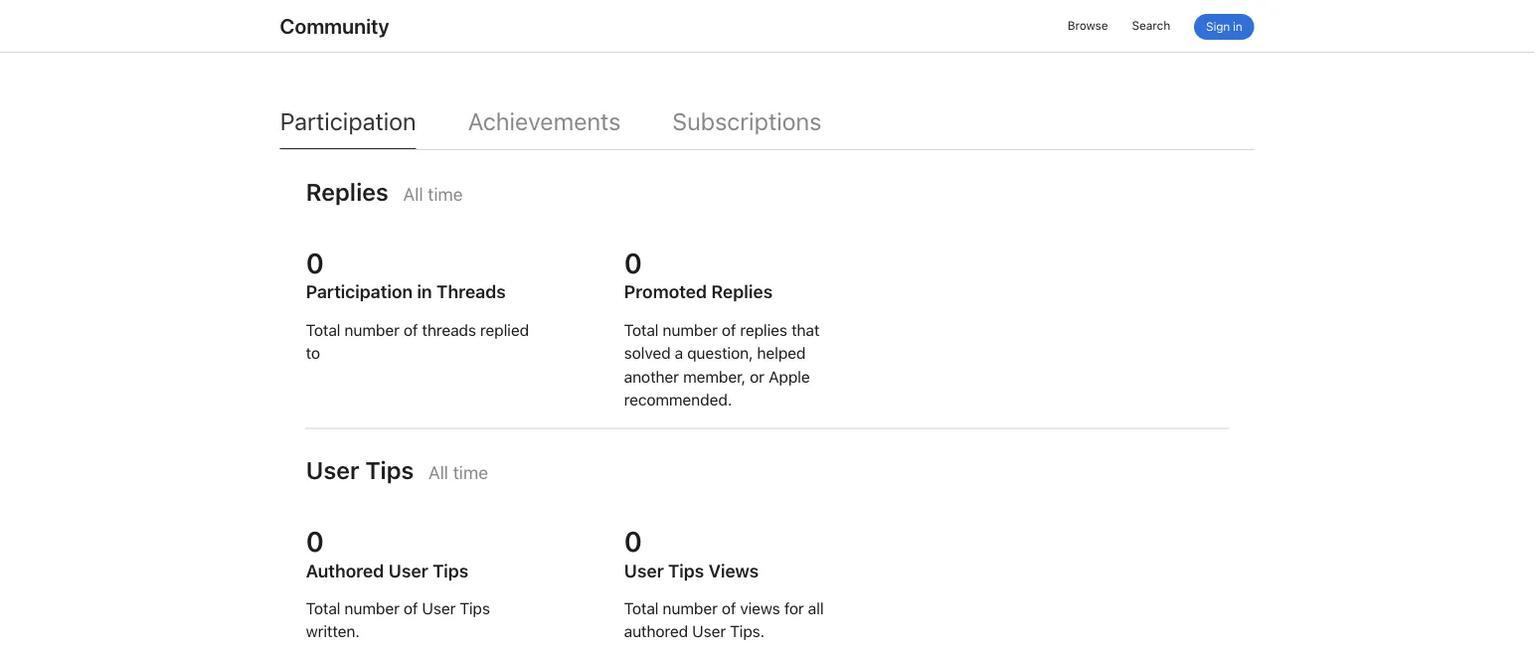 Task type: describe. For each thing, give the bounding box(es) containing it.
tips inside 0 authored user tips
[[433, 560, 469, 582]]

0 for 0 authored user tips
[[306, 526, 324, 559]]

sign in link
[[1195, 14, 1255, 40]]

0 for 0 participation in threads
[[306, 247, 324, 280]]

0 promoted replies
[[624, 247, 773, 303]]

achievements
[[468, 108, 621, 136]]

all
[[808, 599, 824, 618]]

tips inside total number of user tips written.
[[460, 599, 490, 618]]

to
[[306, 344, 320, 363]]

0 for 0 promoted replies
[[624, 247, 642, 280]]

a
[[675, 344, 683, 363]]

threads
[[437, 282, 506, 303]]

question,
[[687, 344, 753, 363]]

total number of replies that solved a question, helped another member, or apple recommended.
[[624, 321, 820, 410]]

of for 0 user tips views
[[722, 599, 736, 618]]

1 horizontal spatial in
[[1233, 19, 1243, 34]]

bio
[[381, 11, 408, 33]]

replied
[[480, 321, 529, 339]]

authored
[[624, 623, 688, 642]]

0 user tips views
[[624, 526, 759, 582]]

total number of user tips written.
[[306, 599, 490, 642]]

participation link
[[280, 108, 416, 150]]

number for 0 promoted replies
[[663, 321, 718, 339]]

number for 0 authored user tips
[[344, 599, 399, 618]]

of for 0 participation in threads
[[404, 321, 418, 339]]

user inside 0 user tips views
[[624, 560, 664, 582]]

views
[[709, 560, 759, 582]]

community link
[[280, 13, 389, 38]]

number for 0 user tips views
[[663, 599, 718, 618]]

0 horizontal spatial replies
[[306, 178, 389, 206]]

all for replies
[[403, 184, 423, 205]]

total for 0 participation in threads
[[306, 321, 340, 339]]

all time for user tips
[[428, 462, 488, 484]]

of for 0 authored user tips
[[404, 599, 418, 618]]

recommended.
[[624, 391, 732, 410]]

in inside the 0 participation in threads
[[417, 282, 432, 303]]

0 authored user tips
[[306, 526, 469, 582]]



Task type: locate. For each thing, give the bounding box(es) containing it.
0 vertical spatial time
[[428, 184, 463, 205]]

tips inside 0 user tips views
[[668, 560, 704, 582]]

total up authored
[[624, 599, 659, 618]]

1 vertical spatial in
[[417, 282, 432, 303]]

0 inside the 0 participation in threads
[[306, 247, 324, 280]]

number
[[344, 321, 399, 339], [663, 321, 718, 339], [344, 599, 399, 618], [663, 599, 718, 618]]

of up tips.
[[722, 599, 736, 618]]

1 vertical spatial all
[[428, 462, 448, 484]]

0 vertical spatial all
[[403, 184, 423, 205]]

achievements link
[[468, 108, 621, 148]]

1 horizontal spatial all
[[428, 462, 448, 484]]

of inside total number of user tips written.
[[404, 599, 418, 618]]

number down the 0 participation in threads
[[344, 321, 399, 339]]

all up the 0 participation in threads
[[403, 184, 423, 205]]

0 vertical spatial participation
[[280, 108, 416, 136]]

all for user tips
[[428, 462, 448, 484]]

replies down participation 'link'
[[306, 178, 389, 206]]

user up total number of user tips written.
[[388, 560, 428, 582]]

subscriptions
[[672, 108, 822, 136]]

all time up the 0 participation in threads
[[403, 184, 463, 205]]

user left tips.
[[692, 623, 726, 642]]

in up 'threads' on the left
[[417, 282, 432, 303]]

total for 0 user tips views
[[624, 599, 659, 618]]

all time
[[403, 184, 463, 205], [428, 462, 488, 484]]

1 vertical spatial participation
[[306, 282, 413, 303]]

promoted
[[624, 282, 707, 303]]

0 inside 0 promoted replies
[[624, 247, 642, 280]]

participation down community link
[[280, 108, 416, 136]]

of inside total number of threads replied to
[[404, 321, 418, 339]]

participation inside the 0 participation in threads
[[306, 282, 413, 303]]

time for replies
[[428, 184, 463, 205]]

total number of views for all authored user tips.
[[624, 599, 824, 642]]

number inside total number of views for all authored user tips.
[[663, 599, 718, 618]]

total inside total number of threads replied to
[[306, 321, 340, 339]]

number inside total number of user tips written.
[[344, 599, 399, 618]]

user up 0 authored user tips
[[306, 456, 359, 485]]

0 inside 0 authored user tips
[[306, 526, 324, 559]]

solved
[[624, 344, 671, 363]]

number inside total number of threads replied to
[[344, 321, 399, 339]]

0 vertical spatial in
[[1233, 19, 1243, 34]]

all
[[403, 184, 423, 205], [428, 462, 448, 484]]

0 vertical spatial all time
[[403, 184, 463, 205]]

of inside total number of views for all authored user tips.
[[722, 599, 736, 618]]

0 participation in threads
[[306, 247, 506, 303]]

user inside total number of views for all authored user tips.
[[692, 623, 726, 642]]

replies
[[740, 321, 788, 339]]

1 vertical spatial all time
[[428, 462, 488, 484]]

of for 0 promoted replies
[[722, 321, 736, 339]]

search
[[1132, 18, 1171, 33]]

time
[[428, 184, 463, 205], [453, 462, 488, 484]]

total up solved
[[624, 321, 659, 339]]

views
[[740, 599, 780, 618]]

in
[[1233, 19, 1243, 34], [417, 282, 432, 303]]

of down 0 authored user tips
[[404, 599, 418, 618]]

0 horizontal spatial all
[[403, 184, 423, 205]]

user up authored
[[624, 560, 664, 582]]

that
[[792, 321, 820, 339]]

1 horizontal spatial replies
[[711, 282, 773, 303]]

all right user tips
[[428, 462, 448, 484]]

total up 'written.'
[[306, 599, 340, 618]]

subscriptions link
[[672, 108, 822, 148]]

member,
[[683, 367, 746, 386]]

written.
[[306, 623, 360, 642]]

number up a
[[663, 321, 718, 339]]

total up to
[[306, 321, 340, 339]]

1 vertical spatial time
[[453, 462, 488, 484]]

of left 'threads' on the left
[[404, 321, 418, 339]]

search link
[[1132, 15, 1171, 37]]

sign
[[1207, 19, 1230, 34]]

total inside total number of user tips written.
[[306, 599, 340, 618]]

replies inside 0 promoted replies
[[711, 282, 773, 303]]

total for 0 promoted replies
[[624, 321, 659, 339]]

another
[[624, 367, 679, 386]]

total
[[306, 321, 340, 339], [624, 321, 659, 339], [306, 599, 340, 618], [624, 599, 659, 618]]

of up 'question,'
[[722, 321, 736, 339]]

number up 'written.'
[[344, 599, 399, 618]]

in right sign
[[1233, 19, 1243, 34]]

number up authored
[[663, 599, 718, 618]]

all time for replies
[[403, 184, 463, 205]]

total inside total number of replies that solved a question, helped another member, or apple recommended.
[[624, 321, 659, 339]]

apple
[[769, 367, 810, 386]]

helped
[[757, 344, 806, 363]]

0 vertical spatial replies
[[306, 178, 389, 206]]

user tips
[[306, 456, 414, 485]]

replies up replies
[[711, 282, 773, 303]]

user
[[306, 456, 359, 485], [388, 560, 428, 582], [624, 560, 664, 582], [422, 599, 456, 618], [692, 623, 726, 642]]

number for 0 participation in threads
[[344, 321, 399, 339]]

sign in
[[1207, 19, 1243, 34]]

tips.
[[730, 623, 765, 642]]

time for user tips
[[453, 462, 488, 484]]

participation up total number of threads replied to
[[306, 282, 413, 303]]

all time right user tips
[[428, 462, 488, 484]]

1 vertical spatial replies
[[711, 282, 773, 303]]

browse
[[1068, 18, 1109, 33]]

authored
[[306, 560, 384, 582]]

0
[[306, 247, 324, 280], [624, 247, 642, 280], [306, 526, 324, 559], [624, 526, 642, 559]]

total inside total number of views for all authored user tips.
[[624, 599, 659, 618]]

community
[[280, 13, 389, 38]]

0 inside 0 user tips views
[[624, 526, 642, 559]]

of inside total number of replies that solved a question, helped another member, or apple recommended.
[[722, 321, 736, 339]]

for
[[784, 599, 804, 618]]

total number of threads replied to
[[306, 321, 529, 363]]

number inside total number of replies that solved a question, helped another member, or apple recommended.
[[663, 321, 718, 339]]

user inside 0 authored user tips
[[388, 560, 428, 582]]

or
[[750, 367, 765, 386]]

participation
[[280, 108, 416, 136], [306, 282, 413, 303]]

browse link
[[1068, 15, 1109, 37]]

0 horizontal spatial in
[[417, 282, 432, 303]]

replies
[[306, 178, 389, 206], [711, 282, 773, 303]]

tips
[[365, 456, 414, 485], [433, 560, 469, 582], [668, 560, 704, 582], [460, 599, 490, 618]]

user inside total number of user tips written.
[[422, 599, 456, 618]]

user down 0 authored user tips
[[422, 599, 456, 618]]

0 for 0 user tips views
[[624, 526, 642, 559]]

total for 0 authored user tips
[[306, 599, 340, 618]]

of
[[404, 321, 418, 339], [722, 321, 736, 339], [404, 599, 418, 618], [722, 599, 736, 618]]

threads
[[422, 321, 476, 339]]



Task type: vqa. For each thing, say whether or not it's contained in the screenshot.
replied
yes



